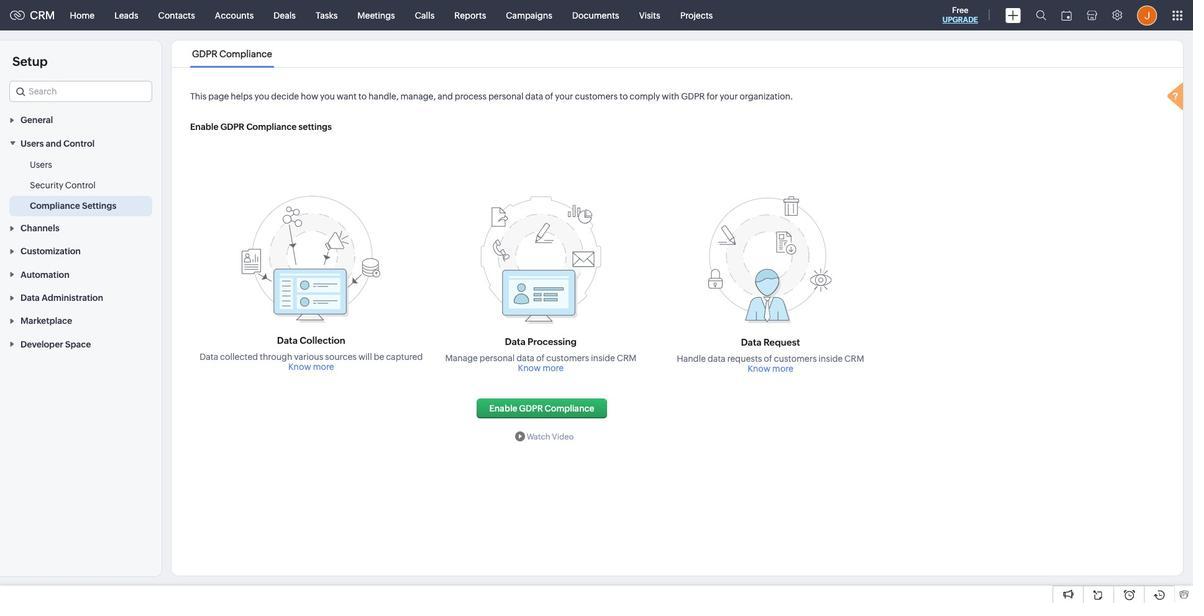 Task type: vqa. For each thing, say whether or not it's contained in the screenshot.


Task type: describe. For each thing, give the bounding box(es) containing it.
page
[[208, 91, 229, 101]]

data left collected
[[200, 352, 218, 362]]

users for users
[[30, 160, 52, 170]]

create menu image
[[1006, 8, 1022, 23]]

free
[[953, 6, 969, 15]]

calls
[[415, 10, 435, 20]]

compliance inside button
[[545, 404, 595, 414]]

projects link
[[671, 0, 723, 30]]

Search text field
[[10, 81, 152, 101]]

manage,
[[401, 91, 436, 101]]

developer space
[[21, 339, 91, 349]]

data administration button
[[0, 286, 162, 309]]

contacts link
[[148, 0, 205, 30]]

processing
[[528, 336, 577, 347]]

projects
[[681, 10, 713, 20]]

helps
[[231, 91, 253, 101]]

customers for data processing
[[547, 353, 590, 363]]

administration
[[42, 293, 103, 303]]

channels
[[21, 223, 60, 233]]

1 horizontal spatial of
[[545, 91, 554, 101]]

organization.
[[740, 91, 794, 101]]

0 horizontal spatial crm
[[30, 9, 55, 22]]

of for data processing
[[537, 353, 545, 363]]

enable for enable gdpr compliance settings
[[190, 122, 219, 132]]

security
[[30, 180, 63, 190]]

help image
[[1165, 81, 1190, 115]]

search image
[[1037, 10, 1047, 21]]

crm for data request
[[845, 354, 865, 364]]

2 to from the left
[[620, 91, 628, 101]]

campaigns
[[506, 10, 553, 20]]

visits link
[[630, 0, 671, 30]]

channels button
[[0, 216, 162, 239]]

1 your from the left
[[555, 91, 574, 101]]

home
[[70, 10, 95, 20]]

users and control region
[[0, 155, 162, 216]]

captured
[[386, 352, 423, 362]]

marketplace
[[21, 316, 72, 326]]

more for data request
[[773, 364, 794, 374]]

automation
[[21, 270, 69, 280]]

users link
[[30, 158, 52, 171]]

marketplace button
[[0, 309, 162, 332]]

more inside data collection data collected through various sources will be captured know more
[[313, 362, 334, 372]]

documents
[[573, 10, 620, 20]]

compliance settings link
[[30, 199, 116, 212]]

developer
[[21, 339, 63, 349]]

setup
[[12, 54, 48, 68]]

documents link
[[563, 0, 630, 30]]

handle,
[[369, 91, 399, 101]]

handle
[[677, 354, 706, 364]]

enable for enable gdpr compliance
[[490, 404, 518, 414]]

inside for processing
[[591, 353, 616, 363]]

space
[[65, 339, 91, 349]]

calls link
[[405, 0, 445, 30]]

watch
[[527, 432, 551, 441]]

calendar image
[[1062, 10, 1073, 20]]

data for processing
[[505, 336, 526, 347]]

create menu element
[[999, 0, 1029, 30]]

customers left comply
[[575, 91, 618, 101]]

gdpr compliance
[[192, 49, 272, 59]]

through
[[260, 352, 293, 362]]

data for administration
[[21, 293, 40, 303]]

data processing manage personal data of customers inside crm know more
[[446, 336, 637, 373]]

free upgrade
[[943, 6, 979, 24]]

settings
[[82, 201, 116, 211]]

accounts link
[[205, 0, 264, 30]]

2 your from the left
[[720, 91, 738, 101]]

data inside data processing manage personal data of customers inside crm know more
[[517, 353, 535, 363]]

with
[[662, 91, 680, 101]]

be
[[374, 352, 384, 362]]

compliance settings
[[30, 201, 116, 211]]

gdpr compliance link
[[190, 49, 274, 59]]

customization button
[[0, 239, 162, 263]]

of for data request
[[764, 354, 773, 364]]

know for data processing
[[518, 363, 541, 373]]

1 horizontal spatial and
[[438, 91, 453, 101]]

manage
[[446, 353, 478, 363]]

leads
[[115, 10, 138, 20]]

sources
[[325, 352, 357, 362]]



Task type: locate. For each thing, give the bounding box(es) containing it.
visits
[[640, 10, 661, 20]]

personal right manage
[[480, 353, 515, 363]]

1 horizontal spatial know
[[518, 363, 541, 373]]

1 horizontal spatial your
[[720, 91, 738, 101]]

data request handle data requests of customers inside crm know more
[[677, 337, 865, 374]]

control inside region
[[65, 180, 96, 190]]

reports link
[[445, 0, 496, 30]]

None field
[[9, 81, 152, 102]]

1 horizontal spatial inside
[[819, 354, 843, 364]]

1 vertical spatial personal
[[480, 353, 515, 363]]

enable gdpr compliance
[[490, 404, 595, 414]]

reports
[[455, 10, 486, 20]]

0 horizontal spatial inside
[[591, 353, 616, 363]]

accounts
[[215, 10, 254, 20]]

enable inside button
[[490, 404, 518, 414]]

data administration
[[21, 293, 103, 303]]

0 horizontal spatial you
[[255, 91, 269, 101]]

data up through
[[277, 335, 298, 346]]

know inside data request handle data requests of customers inside crm know more
[[748, 364, 771, 374]]

more down processing
[[543, 363, 564, 373]]

you right helps on the top of the page
[[255, 91, 269, 101]]

gdpr up this
[[192, 49, 218, 59]]

crm inside data processing manage personal data of customers inside crm know more
[[617, 353, 637, 363]]

data left processing
[[505, 336, 526, 347]]

more inside data processing manage personal data of customers inside crm know more
[[543, 363, 564, 373]]

data down automation
[[21, 293, 40, 303]]

settings
[[299, 122, 332, 132]]

profile element
[[1131, 0, 1165, 30]]

of inside data request handle data requests of customers inside crm know more
[[764, 354, 773, 364]]

customers for data request
[[775, 354, 817, 364]]

watch video
[[527, 432, 574, 441]]

customization
[[21, 246, 81, 256]]

and left process at left top
[[438, 91, 453, 101]]

campaigns link
[[496, 0, 563, 30]]

control down general dropdown button
[[63, 138, 95, 148]]

crm link
[[10, 9, 55, 22]]

users inside dropdown button
[[21, 138, 44, 148]]

1 to from the left
[[359, 91, 367, 101]]

control up compliance settings
[[65, 180, 96, 190]]

requests
[[728, 354, 763, 364]]

and inside dropdown button
[[46, 138, 62, 148]]

you right how
[[320, 91, 335, 101]]

0 horizontal spatial your
[[555, 91, 574, 101]]

more for data processing
[[543, 363, 564, 373]]

data for request
[[742, 337, 762, 348]]

gdpr down helps on the top of the page
[[221, 122, 245, 132]]

this page helps you decide how you want to handle, manage, and process personal data of your customers to comply with gdpr for your organization.
[[190, 91, 794, 101]]

1 vertical spatial users
[[30, 160, 52, 170]]

compliance
[[219, 49, 272, 59], [246, 122, 297, 132], [30, 201, 80, 211], [545, 404, 595, 414]]

general button
[[0, 108, 162, 131]]

1 horizontal spatial you
[[320, 91, 335, 101]]

gdpr up watch
[[519, 404, 543, 414]]

gdpr left for
[[682, 91, 705, 101]]

0 horizontal spatial to
[[359, 91, 367, 101]]

request
[[764, 337, 801, 348]]

inside inside data processing manage personal data of customers inside crm know more
[[591, 353, 616, 363]]

2 horizontal spatial crm
[[845, 354, 865, 364]]

0 vertical spatial control
[[63, 138, 95, 148]]

more down collection
[[313, 362, 334, 372]]

search element
[[1029, 0, 1055, 30]]

video
[[552, 432, 574, 441]]

users and control
[[21, 138, 95, 148]]

compliance down decide
[[246, 122, 297, 132]]

customers inside data request handle data requests of customers inside crm know more
[[775, 354, 817, 364]]

0 horizontal spatial and
[[46, 138, 62, 148]]

personal right process at left top
[[489, 91, 524, 101]]

more
[[313, 362, 334, 372], [543, 363, 564, 373], [773, 364, 794, 374]]

want
[[337, 91, 357, 101]]

how
[[301, 91, 319, 101]]

0 vertical spatial users
[[21, 138, 44, 148]]

enable gdpr compliance settings
[[190, 122, 332, 132]]

know down collection
[[289, 362, 311, 372]]

profile image
[[1138, 5, 1158, 25]]

customers
[[575, 91, 618, 101], [547, 353, 590, 363], [775, 354, 817, 364]]

home link
[[60, 0, 105, 30]]

security control link
[[30, 179, 96, 191]]

2 horizontal spatial know
[[748, 364, 771, 374]]

crm inside data request handle data requests of customers inside crm know more
[[845, 354, 865, 364]]

data inside data administration dropdown button
[[21, 293, 40, 303]]

inside for request
[[819, 354, 843, 364]]

collected
[[220, 352, 258, 362]]

0 horizontal spatial enable
[[190, 122, 219, 132]]

2 you from the left
[[320, 91, 335, 101]]

0 vertical spatial enable
[[190, 122, 219, 132]]

of inside data processing manage personal data of customers inside crm know more
[[537, 353, 545, 363]]

security control
[[30, 180, 96, 190]]

users inside region
[[30, 160, 52, 170]]

compliance inside users and control region
[[30, 201, 80, 211]]

0 vertical spatial personal
[[489, 91, 524, 101]]

0 horizontal spatial of
[[537, 353, 545, 363]]

to
[[359, 91, 367, 101], [620, 91, 628, 101]]

crm
[[30, 9, 55, 22], [617, 353, 637, 363], [845, 354, 865, 364]]

decide
[[271, 91, 299, 101]]

control
[[63, 138, 95, 148], [65, 180, 96, 190]]

to left comply
[[620, 91, 628, 101]]

1 horizontal spatial to
[[620, 91, 628, 101]]

process
[[455, 91, 487, 101]]

and up users link
[[46, 138, 62, 148]]

will
[[359, 352, 372, 362]]

gdpr
[[192, 49, 218, 59], [682, 91, 705, 101], [221, 122, 245, 132], [519, 404, 543, 414]]

users for users and control
[[21, 138, 44, 148]]

customers inside data processing manage personal data of customers inside crm know more
[[547, 353, 590, 363]]

upgrade
[[943, 16, 979, 24]]

data inside data request handle data requests of customers inside crm know more
[[708, 354, 726, 364]]

data collection data collected through various sources will be captured know more
[[200, 335, 423, 372]]

1 horizontal spatial enable
[[490, 404, 518, 414]]

1 vertical spatial enable
[[490, 404, 518, 414]]

gdpr inside button
[[519, 404, 543, 414]]

data for collection
[[277, 335, 298, 346]]

1 vertical spatial control
[[65, 180, 96, 190]]

know down processing
[[518, 363, 541, 373]]

users
[[21, 138, 44, 148], [30, 160, 52, 170]]

compliance down "security control" link
[[30, 201, 80, 211]]

personal
[[489, 91, 524, 101], [480, 353, 515, 363]]

2 horizontal spatial of
[[764, 354, 773, 364]]

inside inside data request handle data requests of customers inside crm know more
[[819, 354, 843, 364]]

control inside dropdown button
[[63, 138, 95, 148]]

data inside data request handle data requests of customers inside crm know more
[[742, 337, 762, 348]]

tasks
[[316, 10, 338, 20]]

customers down request
[[775, 354, 817, 364]]

deals
[[274, 10, 296, 20]]

know inside data processing manage personal data of customers inside crm know more
[[518, 363, 541, 373]]

meetings link
[[348, 0, 405, 30]]

data inside data processing manage personal data of customers inside crm know more
[[505, 336, 526, 347]]

users and control button
[[0, 131, 162, 155]]

data
[[526, 91, 544, 101], [517, 353, 535, 363], [708, 354, 726, 364]]

0 horizontal spatial more
[[313, 362, 334, 372]]

enable gdpr compliance button
[[477, 399, 607, 419]]

compliance up video
[[545, 404, 595, 414]]

customers down processing
[[547, 353, 590, 363]]

inside
[[591, 353, 616, 363], [819, 354, 843, 364]]

data
[[21, 293, 40, 303], [277, 335, 298, 346], [505, 336, 526, 347], [742, 337, 762, 348], [200, 352, 218, 362]]

personal inside data processing manage personal data of customers inside crm know more
[[480, 353, 515, 363]]

data up requests
[[742, 337, 762, 348]]

1 you from the left
[[255, 91, 269, 101]]

users up security
[[30, 160, 52, 170]]

know inside data collection data collected through various sources will be captured know more
[[289, 362, 311, 372]]

developer space button
[[0, 332, 162, 356]]

know for data request
[[748, 364, 771, 374]]

your
[[555, 91, 574, 101], [720, 91, 738, 101]]

2 horizontal spatial more
[[773, 364, 794, 374]]

contacts
[[158, 10, 195, 20]]

1 horizontal spatial more
[[543, 363, 564, 373]]

crm for data processing
[[617, 353, 637, 363]]

tasks link
[[306, 0, 348, 30]]

more down request
[[773, 364, 794, 374]]

this
[[190, 91, 207, 101]]

meetings
[[358, 10, 395, 20]]

general
[[21, 115, 53, 125]]

collection
[[300, 335, 346, 346]]

0 vertical spatial and
[[438, 91, 453, 101]]

know down request
[[748, 364, 771, 374]]

compliance down 'accounts'
[[219, 49, 272, 59]]

users up users link
[[21, 138, 44, 148]]

comply
[[630, 91, 661, 101]]

1 horizontal spatial crm
[[617, 353, 637, 363]]

various
[[294, 352, 324, 362]]

of
[[545, 91, 554, 101], [537, 353, 545, 363], [764, 354, 773, 364]]

to right want
[[359, 91, 367, 101]]

know
[[289, 362, 311, 372], [518, 363, 541, 373], [748, 364, 771, 374]]

more inside data request handle data requests of customers inside crm know more
[[773, 364, 794, 374]]

deals link
[[264, 0, 306, 30]]

automation button
[[0, 263, 162, 286]]

for
[[707, 91, 719, 101]]

enable
[[190, 122, 219, 132], [490, 404, 518, 414]]

1 vertical spatial and
[[46, 138, 62, 148]]

0 horizontal spatial know
[[289, 362, 311, 372]]

leads link
[[105, 0, 148, 30]]



